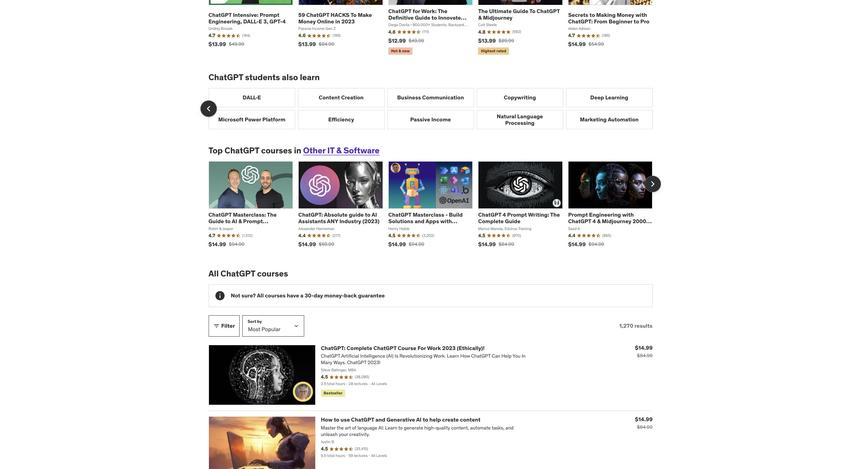 Task type: vqa. For each thing, say whether or not it's contained in the screenshot.
Electronic's 11/2023
no



Task type: locate. For each thing, give the bounding box(es) containing it.
guide right ultimate
[[513, 8, 529, 14]]

language
[[518, 113, 543, 120]]

(2023)
[[363, 218, 380, 225]]

day
[[314, 292, 323, 299]]

1 vertical spatial and
[[376, 416, 385, 423]]

software
[[344, 145, 380, 156]]

efficiency link
[[298, 110, 385, 129]]

1 vertical spatial all
[[257, 292, 264, 299]]

4 left writing:
[[503, 211, 506, 218]]

0 horizontal spatial to
[[351, 11, 357, 18]]

0 horizontal spatial money
[[299, 18, 316, 25]]

other it & software link
[[303, 145, 380, 156]]

4 inside chatgpt 4 prompt writing: the complete guide
[[503, 211, 506, 218]]

4
[[282, 18, 286, 25], [503, 211, 506, 218], [593, 218, 596, 225]]

chatgpt inside 59 chatgpt hacks to make money online in 2023
[[306, 11, 330, 18]]

chatgpt inside the chatgpt masterclass: the guide to ai & prompt engineering
[[209, 211, 232, 218]]

guide left writing:
[[505, 218, 521, 225]]

courses
[[261, 145, 292, 156], [257, 268, 288, 279], [265, 292, 286, 299]]

1 vertical spatial midjourney
[[602, 218, 632, 225]]

0 horizontal spatial engineering
[[209, 224, 240, 231]]

efficiency
[[328, 116, 354, 123]]

in left other
[[294, 145, 301, 156]]

also
[[282, 72, 298, 82]]

engineering inside prompt engineering with chatgpt 4 & midjourney 2000+ prompts
[[589, 211, 621, 218]]

$14.99 up $84.99
[[635, 344, 653, 351]]

59
[[299, 11, 305, 18]]

2023 right work
[[442, 344, 456, 351]]

courses up have
[[257, 268, 288, 279]]

1 horizontal spatial and
[[415, 218, 425, 225]]

the right writing:
[[550, 211, 560, 218]]

30-
[[305, 292, 314, 299]]

courses down the platform at the top left of page
[[261, 145, 292, 156]]

2023
[[342, 18, 355, 25], [442, 344, 456, 351]]

0 horizontal spatial 2023
[[342, 18, 355, 25]]

the left ultimate
[[478, 8, 488, 14]]

2 horizontal spatial 4
[[593, 218, 596, 225]]

prompt inside chatgpt intensive: prompt engineering, dall-e 3, gpt-4
[[260, 11, 279, 18]]

chatgpt: inside secrets to making money with chatgpt: from beginner to pro
[[568, 18, 593, 25]]

0 horizontal spatial in
[[294, 145, 301, 156]]

masterclass
[[413, 211, 444, 218]]

masterclass:
[[233, 211, 266, 218]]

0 horizontal spatial 4
[[282, 18, 286, 25]]

secrets to making money with chatgpt: from beginner to pro link
[[568, 11, 650, 25]]

guide
[[349, 211, 364, 218]]

midjourney inside the ultimate guide to chatgpt & midjourney
[[483, 14, 513, 21]]

courses left have
[[265, 292, 286, 299]]

to right guide
[[365, 211, 371, 218]]

pro
[[641, 18, 650, 25]]

and
[[415, 218, 425, 225], [376, 416, 385, 423]]

dall-
[[243, 18, 259, 25]]

1 vertical spatial carousel element
[[209, 161, 661, 252]]

1 horizontal spatial complete
[[478, 218, 504, 225]]

0 vertical spatial complete
[[478, 218, 504, 225]]

midjourney for engineering
[[602, 218, 632, 225]]

content
[[460, 416, 481, 423]]

courses for top chatgpt courses in other it & software
[[261, 145, 292, 156]]

chatgpt:
[[568, 18, 593, 25], [299, 211, 323, 218], [321, 344, 346, 351]]

&
[[478, 14, 482, 21], [336, 145, 342, 156], [238, 218, 242, 225], [597, 218, 601, 225]]

0 vertical spatial $14.99
[[635, 344, 653, 351]]

with inside chatgpt masterclass - build solutions and apps with chatgpt
[[440, 218, 452, 225]]

microsoft power platform link
[[209, 110, 295, 129]]

carousel element
[[200, 88, 653, 129], [209, 161, 661, 252]]

1 vertical spatial in
[[294, 145, 301, 156]]

1 horizontal spatial engineering
[[589, 211, 621, 218]]

$14.99 $84.99
[[635, 344, 653, 359]]

$14.99 up $64.99
[[635, 416, 653, 423]]

chatgpt for work: the definitive guide to innovate with ai
[[388, 8, 461, 28]]

how to use chatgpt and generative ai to help create content
[[321, 416, 481, 423]]

1 $14.99 from the top
[[635, 344, 653, 351]]

in
[[335, 18, 340, 25], [294, 145, 301, 156]]

1 horizontal spatial in
[[335, 18, 340, 25]]

chatgpt: absolute guide to ai assistants any industry (2023) link
[[299, 211, 380, 225]]

1 horizontal spatial midjourney
[[602, 218, 632, 225]]

& inside the chatgpt masterclass: the guide to ai & prompt engineering
[[238, 218, 242, 225]]

chatgpt: complete chatgpt course for work 2023 (ethically)!
[[321, 344, 485, 351]]

2023 left make
[[342, 18, 355, 25]]

making
[[596, 11, 616, 18]]

online
[[317, 18, 334, 25]]

to inside the chatgpt: absolute guide to ai assistants any industry (2023)
[[365, 211, 371, 218]]

the
[[438, 8, 448, 14], [478, 8, 488, 14], [267, 211, 277, 218], [550, 211, 560, 218]]

4 right 3,
[[282, 18, 286, 25]]

guide left masterclass:
[[209, 218, 224, 225]]

to left the pro
[[634, 18, 639, 25]]

money right making
[[617, 11, 635, 18]]

copywriting
[[504, 94, 536, 101]]

2 $14.99 from the top
[[635, 416, 653, 423]]

to left make
[[351, 11, 357, 18]]

engineering down masterclass:
[[209, 224, 240, 231]]

0 vertical spatial and
[[415, 218, 425, 225]]

the right masterclass:
[[267, 211, 277, 218]]

to
[[590, 11, 595, 18], [432, 14, 437, 21], [634, 18, 639, 25], [365, 211, 371, 218], [225, 218, 231, 225], [334, 416, 339, 423], [423, 416, 428, 423]]

secrets to making money with chatgpt: from beginner to pro
[[568, 11, 650, 25]]

content creation link
[[298, 88, 385, 107]]

to inside the ultimate guide to chatgpt & midjourney
[[530, 8, 536, 14]]

dall·e
[[243, 94, 261, 101]]

to left use
[[334, 416, 339, 423]]

learn
[[300, 72, 320, 82]]

for
[[418, 344, 426, 351]]

0 vertical spatial in
[[335, 18, 340, 25]]

1 vertical spatial courses
[[257, 268, 288, 279]]

for
[[413, 8, 420, 14]]

carousel element for chatgpt students also learn
[[200, 88, 653, 129]]

0 horizontal spatial midjourney
[[483, 14, 513, 21]]

copywriting link
[[477, 88, 563, 107]]

ai
[[401, 21, 407, 28], [372, 211, 377, 218], [232, 218, 237, 225], [416, 416, 422, 423]]

any
[[327, 218, 338, 225]]

engineering
[[589, 211, 621, 218], [209, 224, 240, 231]]

carousel element containing dall·e
[[200, 88, 653, 129]]

chatgpt 4 prompt writing: the complete guide link
[[478, 211, 560, 225]]

to left innovate
[[432, 14, 437, 21]]

4 inside prompt engineering with chatgpt 4 & midjourney 2000+ prompts
[[593, 218, 596, 225]]

prompt inside prompt engineering with chatgpt 4 & midjourney 2000+ prompts
[[568, 211, 588, 218]]

1,270 results status
[[620, 322, 653, 329]]

0 vertical spatial midjourney
[[483, 14, 513, 21]]

money left online
[[299, 18, 316, 25]]

59 chatgpt hacks to make money online in 2023 link
[[299, 11, 372, 25]]

sure?
[[242, 292, 256, 299]]

to inside 59 chatgpt hacks to make money online in 2023
[[351, 11, 357, 18]]

chatgpt inside prompt engineering with chatgpt 4 & midjourney 2000+ prompts
[[568, 218, 592, 225]]

chatgpt masterclass - build solutions and apps with chatgpt link
[[388, 211, 463, 231]]

to for hacks
[[351, 11, 357, 18]]

1 horizontal spatial 4
[[503, 211, 506, 218]]

1 horizontal spatial 2023
[[442, 344, 456, 351]]

creation
[[341, 94, 364, 101]]

not sure? all courses have a 30-day money-back guarantee
[[231, 292, 385, 299]]

0 horizontal spatial all
[[209, 268, 219, 279]]

platform
[[262, 116, 286, 123]]

to right ultimate
[[530, 8, 536, 14]]

the inside chatgpt 4 prompt writing: the complete guide
[[550, 211, 560, 218]]

ai inside the chatgpt masterclass: the guide to ai & prompt engineering
[[232, 218, 237, 225]]

0 vertical spatial engineering
[[589, 211, 621, 218]]

e
[[259, 18, 262, 25]]

0 vertical spatial 2023
[[342, 18, 355, 25]]

chatgpt: inside the chatgpt: absolute guide to ai assistants any industry (2023)
[[299, 211, 323, 218]]

chatgpt inside chatgpt 4 prompt writing: the complete guide
[[478, 211, 502, 218]]

guide inside the chatgpt for work: the definitive guide to innovate with ai
[[415, 14, 431, 21]]

guide inside the chatgpt masterclass: the guide to ai & prompt engineering
[[209, 218, 224, 225]]

complete
[[478, 218, 504, 225], [347, 344, 372, 351]]

to for guide
[[530, 8, 536, 14]]

chatgpt inside the ultimate guide to chatgpt & midjourney
[[537, 8, 560, 14]]

work
[[427, 344, 441, 351]]

prompt engineering with chatgpt 4 & midjourney 2000+ prompts
[[568, 211, 650, 231]]

$14.99
[[635, 344, 653, 351], [635, 416, 653, 423]]

0 horizontal spatial complete
[[347, 344, 372, 351]]

industry
[[340, 218, 361, 225]]

power
[[245, 116, 261, 123]]

2 vertical spatial chatgpt:
[[321, 344, 346, 351]]

top chatgpt courses in other it & software
[[209, 145, 380, 156]]

automation
[[608, 116, 639, 123]]

guide right definitive
[[415, 14, 431, 21]]

and left apps
[[415, 218, 425, 225]]

midjourney inside prompt engineering with chatgpt 4 & midjourney 2000+ prompts
[[602, 218, 632, 225]]

0 vertical spatial chatgpt:
[[568, 18, 593, 25]]

money inside secrets to making money with chatgpt: from beginner to pro
[[617, 11, 635, 18]]

0 vertical spatial carousel element
[[200, 88, 653, 129]]

ai inside the chatgpt: absolute guide to ai assistants any industry (2023)
[[372, 211, 377, 218]]

make
[[358, 11, 372, 18]]

natural language processing link
[[477, 110, 563, 129]]

guarantee
[[358, 292, 385, 299]]

4 right prompts
[[593, 218, 596, 225]]

1 vertical spatial chatgpt:
[[299, 211, 323, 218]]

1,270
[[620, 322, 634, 329]]

1 horizontal spatial to
[[530, 8, 536, 14]]

1 vertical spatial $14.99
[[635, 416, 653, 423]]

to left masterclass:
[[225, 218, 231, 225]]

1 horizontal spatial money
[[617, 11, 635, 18]]

0 vertical spatial courses
[[261, 145, 292, 156]]

the inside the chatgpt for work: the definitive guide to innovate with ai
[[438, 8, 448, 14]]

0 horizontal spatial and
[[376, 416, 385, 423]]

in right online
[[335, 18, 340, 25]]

-
[[446, 211, 448, 218]]

2 vertical spatial courses
[[265, 292, 286, 299]]

midjourney
[[483, 14, 513, 21], [602, 218, 632, 225]]

engineering up prompts
[[589, 211, 621, 218]]

59 chatgpt hacks to make money online in 2023
[[299, 11, 372, 25]]

1 vertical spatial engineering
[[209, 224, 240, 231]]

guide inside the ultimate guide to chatgpt & midjourney
[[513, 8, 529, 14]]

and left generative
[[376, 416, 385, 423]]

engineering inside the chatgpt masterclass: the guide to ai & prompt engineering
[[209, 224, 240, 231]]

the right work:
[[438, 8, 448, 14]]

carousel element containing chatgpt masterclass: the guide to ai & prompt engineering
[[209, 161, 661, 252]]



Task type: describe. For each thing, give the bounding box(es) containing it.
to left making
[[590, 11, 595, 18]]

with inside secrets to making money with chatgpt: from beginner to pro
[[636, 11, 647, 18]]

prompts
[[568, 224, 591, 231]]

help
[[430, 416, 441, 423]]

marketing automation link
[[566, 110, 653, 129]]

1 horizontal spatial all
[[257, 292, 264, 299]]

chatgpt masterclass - build solutions and apps with chatgpt
[[388, 211, 463, 231]]

to inside the chatgpt masterclass: the guide to ai & prompt engineering
[[225, 218, 231, 225]]

3,
[[264, 18, 268, 25]]

chatgpt: absolute guide to ai assistants any industry (2023)
[[299, 211, 380, 225]]

assistants
[[299, 218, 326, 225]]

with inside the chatgpt for work: the definitive guide to innovate with ai
[[388, 21, 400, 28]]

secrets
[[568, 11, 589, 18]]

definitive
[[388, 14, 414, 21]]

prompt inside the chatgpt masterclass: the guide to ai & prompt engineering
[[243, 218, 263, 225]]

microsoft power platform
[[218, 116, 286, 123]]

to inside the chatgpt for work: the definitive guide to innovate with ai
[[432, 14, 437, 21]]

0 vertical spatial all
[[209, 268, 219, 279]]

chatgpt: for chatgpt: absolute guide to ai assistants any industry (2023)
[[299, 211, 323, 218]]

deep learning link
[[566, 88, 653, 107]]

chatgpt inside the chatgpt for work: the definitive guide to innovate with ai
[[388, 8, 412, 14]]

solutions
[[388, 218, 414, 225]]

marketing automation
[[580, 116, 639, 123]]

marketing
[[580, 116, 607, 123]]

top
[[209, 145, 223, 156]]

gpt-
[[270, 18, 282, 25]]

& inside the ultimate guide to chatgpt & midjourney
[[478, 14, 482, 21]]

midjourney for ultimate
[[483, 14, 513, 21]]

course
[[398, 344, 417, 351]]

in inside 59 chatgpt hacks to make money online in 2023
[[335, 18, 340, 25]]

chatgpt masterclass: the guide to ai & prompt engineering link
[[209, 211, 277, 231]]

deep learning
[[591, 94, 629, 101]]

innovate
[[438, 14, 461, 21]]

1,270 results
[[620, 322, 653, 329]]

passive income link
[[387, 110, 474, 129]]

build
[[449, 211, 463, 218]]

microsoft
[[218, 116, 244, 123]]

the ultimate guide to chatgpt & midjourney link
[[478, 8, 560, 21]]

generative
[[387, 416, 415, 423]]

chatgpt 4 prompt writing: the complete guide
[[478, 211, 560, 225]]

create
[[442, 416, 459, 423]]

beginner
[[609, 18, 633, 25]]

hacks
[[331, 11, 350, 18]]

4 inside chatgpt intensive: prompt engineering, dall-e 3, gpt-4
[[282, 18, 286, 25]]

how
[[321, 416, 333, 423]]

learning
[[606, 94, 629, 101]]

chatgpt for work: the definitive guide to innovate with ai link
[[388, 8, 467, 28]]

business
[[397, 94, 421, 101]]

small image
[[213, 322, 220, 329]]

2023 inside 59 chatgpt hacks to make money online in 2023
[[342, 18, 355, 25]]

deep
[[591, 94, 604, 101]]

$14.99 for how to use chatgpt and generative ai to help create content
[[635, 416, 653, 423]]

communication
[[422, 94, 464, 101]]

to left help
[[423, 416, 428, 423]]

use
[[341, 416, 350, 423]]

ai inside the chatgpt for work: the definitive guide to innovate with ai
[[401, 21, 407, 28]]

next image
[[647, 179, 658, 190]]

from
[[594, 18, 608, 25]]

the inside the ultimate guide to chatgpt & midjourney
[[478, 8, 488, 14]]

money-
[[324, 292, 344, 299]]

$84.99
[[637, 352, 653, 359]]

natural language processing
[[497, 113, 543, 126]]

filter button
[[209, 315, 240, 337]]

other
[[303, 145, 326, 156]]

with inside prompt engineering with chatgpt 4 & midjourney 2000+ prompts
[[622, 211, 634, 218]]

business communication link
[[387, 88, 474, 107]]

$64.99
[[637, 424, 653, 430]]

engineering,
[[209, 18, 242, 25]]

content
[[319, 94, 340, 101]]

business communication
[[397, 94, 464, 101]]

chatgpt: complete chatgpt course for work 2023 (ethically)! link
[[321, 344, 485, 351]]

carousel element for courses in
[[209, 161, 661, 252]]

& inside prompt engineering with chatgpt 4 & midjourney 2000+ prompts
[[597, 218, 601, 225]]

writing:
[[528, 211, 549, 218]]

complete inside chatgpt 4 prompt writing: the complete guide
[[478, 218, 504, 225]]

1 vertical spatial complete
[[347, 344, 372, 351]]

all chatgpt courses
[[209, 268, 288, 279]]

guide inside chatgpt 4 prompt writing: the complete guide
[[505, 218, 521, 225]]

$14.99 for chatgpt: complete chatgpt course for work 2023 (ethically)!
[[635, 344, 653, 351]]

dall·e link
[[209, 88, 295, 107]]

chatgpt intensive: prompt engineering, dall-e 3, gpt-4
[[209, 11, 286, 25]]

and inside chatgpt masterclass - build solutions and apps with chatgpt
[[415, 218, 425, 225]]

filter
[[221, 322, 235, 329]]

have
[[287, 292, 299, 299]]

content creation
[[319, 94, 364, 101]]

money inside 59 chatgpt hacks to make money online in 2023
[[299, 18, 316, 25]]

chatgpt inside chatgpt intensive: prompt engineering, dall-e 3, gpt-4
[[209, 11, 232, 18]]

the inside the chatgpt masterclass: the guide to ai & prompt engineering
[[267, 211, 277, 218]]

results
[[635, 322, 653, 329]]

courses for all chatgpt courses
[[257, 268, 288, 279]]

students
[[245, 72, 280, 82]]

prompt inside chatgpt 4 prompt writing: the complete guide
[[507, 211, 527, 218]]

prompt engineering with chatgpt 4 & midjourney 2000+ prompts link
[[568, 211, 652, 231]]

(ethically)!
[[457, 344, 485, 351]]

apps
[[426, 218, 439, 225]]

natural
[[497, 113, 516, 120]]

1 vertical spatial 2023
[[442, 344, 456, 351]]

2000+
[[633, 218, 650, 225]]

previous image
[[203, 103, 214, 114]]

$14.99 $64.99
[[635, 416, 653, 430]]

chatgpt: for chatgpt: complete chatgpt course for work 2023 (ethically)!
[[321, 344, 346, 351]]

absolute
[[324, 211, 348, 218]]

not
[[231, 292, 240, 299]]



